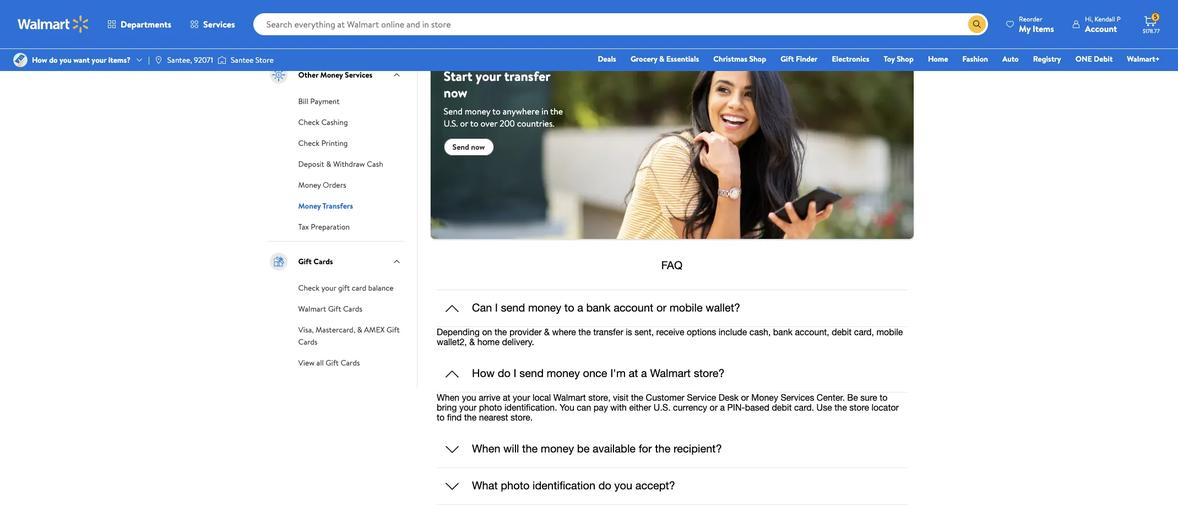 Task type: locate. For each thing, give the bounding box(es) containing it.
0 vertical spatial debit
[[337, 34, 355, 46]]

 image
[[13, 53, 28, 67], [217, 55, 226, 66], [154, 56, 163, 64]]

1 check from the top
[[298, 117, 319, 128]]

services
[[203, 18, 235, 30], [345, 69, 373, 80]]

0 horizontal spatial services
[[203, 18, 235, 30]]

cards inside reloadable debit cards link
[[357, 34, 376, 46]]

gift right the "gift cards" icon
[[298, 256, 312, 267]]

2 vertical spatial money
[[298, 200, 321, 211]]

other money services
[[298, 69, 373, 80]]

cards inside walmart gift cards link
[[343, 303, 362, 314]]

walmart+
[[1127, 53, 1160, 64]]

to right money
[[492, 105, 501, 117]]

check cashing
[[298, 117, 348, 128]]

services down reloadable debit cards
[[345, 69, 373, 80]]

money right other
[[320, 69, 343, 80]]

how
[[32, 54, 47, 66]]

cards down visa, mastercard, & amex gift cards
[[341, 357, 360, 368]]

gift up mastercard, on the left
[[328, 303, 341, 314]]

0 vertical spatial money
[[320, 69, 343, 80]]

cards inside visa, mastercard, & amex gift cards
[[298, 336, 318, 347]]

home link
[[923, 53, 953, 65]]

3 check from the top
[[298, 282, 319, 293]]

your right start on the top left of the page
[[476, 66, 501, 85]]

1 vertical spatial &
[[326, 158, 331, 169]]

1 horizontal spatial your
[[321, 282, 336, 293]]

2 vertical spatial your
[[321, 282, 336, 293]]

how do you want your items?
[[32, 54, 131, 66]]

one debit
[[1075, 53, 1113, 64]]

2 horizontal spatial your
[[476, 66, 501, 85]]

now
[[444, 83, 467, 102], [471, 141, 485, 152]]

0 horizontal spatial to
[[470, 117, 478, 129]]

you
[[60, 54, 72, 66]]

to right or
[[470, 117, 478, 129]]

1 horizontal spatial shop
[[897, 53, 914, 64]]

services up 92071
[[203, 18, 235, 30]]

check your gift card balance link
[[298, 281, 394, 293]]

cards up check your gift card balance link
[[314, 256, 333, 267]]

1 horizontal spatial debit
[[1094, 53, 1113, 64]]

0 vertical spatial send
[[444, 105, 462, 117]]

send
[[444, 105, 462, 117], [452, 141, 469, 152]]

cards down visa,
[[298, 336, 318, 347]]

clear search field text image
[[955, 20, 964, 28]]

 image right 92071
[[217, 55, 226, 66]]

 image for santee store
[[217, 55, 226, 66]]

now up money
[[444, 83, 467, 102]]

gift
[[780, 53, 794, 64], [298, 256, 312, 267], [328, 303, 341, 314], [387, 324, 400, 335], [326, 357, 339, 368]]

money
[[465, 105, 490, 117]]

1 horizontal spatial  image
[[154, 56, 163, 64]]

p
[[1117, 14, 1121, 23]]

gift cards image
[[267, 250, 289, 272]]

money down deposit
[[298, 179, 321, 190]]

electronics link
[[827, 53, 874, 65]]

1 horizontal spatial to
[[492, 105, 501, 117]]

2 vertical spatial &
[[357, 324, 362, 335]]

0 horizontal spatial now
[[444, 83, 467, 102]]

0 horizontal spatial shop
[[749, 53, 766, 64]]

auto
[[1002, 53, 1019, 64]]

santee store
[[231, 54, 274, 66]]

& for deposit
[[326, 158, 331, 169]]

 image for santee, 92071
[[154, 56, 163, 64]]

debit inside reloadable debit cards link
[[337, 34, 355, 46]]

do
[[49, 54, 58, 66]]

check up walmart at the left bottom of the page
[[298, 282, 319, 293]]

grocery & essentials link
[[626, 53, 704, 65]]

check
[[298, 117, 319, 128], [298, 137, 319, 148], [298, 282, 319, 293]]

debit
[[337, 34, 355, 46], [1094, 53, 1113, 64]]

gift finder
[[780, 53, 818, 64]]

0 vertical spatial services
[[203, 18, 235, 30]]

your left gift
[[321, 282, 336, 293]]

withdraw
[[333, 158, 365, 169]]

gift left finder at the right of the page
[[780, 53, 794, 64]]

your for now
[[476, 66, 501, 85]]

reloadable debit cards link
[[298, 33, 376, 46]]

your
[[92, 54, 106, 66], [476, 66, 501, 85], [321, 282, 336, 293]]

200
[[500, 117, 515, 129]]

2 shop from the left
[[897, 53, 914, 64]]

your right want
[[92, 54, 106, 66]]

2 horizontal spatial &
[[659, 53, 664, 64]]

countries.
[[517, 117, 554, 129]]

check up deposit
[[298, 137, 319, 148]]

 image left how
[[13, 53, 28, 67]]

cash
[[367, 158, 383, 169]]

money transfers
[[298, 200, 353, 211]]

2 check from the top
[[298, 137, 319, 148]]

fashion link
[[957, 53, 993, 65]]

now down over
[[471, 141, 485, 152]]

card
[[352, 282, 366, 293]]

visa, mastercard, & amex gift cards
[[298, 324, 400, 347]]

view
[[298, 357, 315, 368]]

0 horizontal spatial &
[[326, 158, 331, 169]]

0 vertical spatial &
[[659, 53, 664, 64]]

send down or
[[452, 141, 469, 152]]

& right grocery
[[659, 53, 664, 64]]

cards down card
[[343, 303, 362, 314]]

walmart+ link
[[1122, 53, 1165, 65]]

store
[[255, 54, 274, 66]]

cards
[[357, 34, 376, 46], [314, 256, 333, 267], [343, 303, 362, 314], [298, 336, 318, 347], [341, 357, 360, 368]]

check cashing link
[[298, 115, 348, 128]]

1 vertical spatial check
[[298, 137, 319, 148]]

shop
[[749, 53, 766, 64], [897, 53, 914, 64]]

Walmart Site-Wide search field
[[253, 13, 988, 35]]

0 vertical spatial now
[[444, 83, 467, 102]]

to
[[492, 105, 501, 117], [470, 117, 478, 129]]

deals link
[[593, 53, 621, 65]]

toy
[[884, 53, 895, 64]]

shop right toy
[[897, 53, 914, 64]]

shop right christmas
[[749, 53, 766, 64]]

in
[[541, 105, 548, 117]]

debit right the one
[[1094, 53, 1113, 64]]

5
[[1154, 12, 1157, 22]]

transfer
[[504, 66, 550, 85]]

& right deposit
[[326, 158, 331, 169]]

check for check your gift card balance
[[298, 282, 319, 293]]

reorder
[[1019, 14, 1042, 23]]

 image right |
[[154, 56, 163, 64]]

deposit & withdraw cash
[[298, 158, 383, 169]]

money
[[320, 69, 343, 80], [298, 179, 321, 190], [298, 200, 321, 211]]

check printing link
[[298, 136, 348, 148]]

debit inside "one debit" link
[[1094, 53, 1113, 64]]

money orders
[[298, 179, 346, 190]]

search icon image
[[973, 20, 981, 29]]

printing
[[321, 137, 348, 148]]

amex
[[364, 324, 385, 335]]

orders
[[323, 179, 346, 190]]

departments button
[[98, 11, 181, 37]]

0 horizontal spatial debit
[[337, 34, 355, 46]]

1 shop from the left
[[749, 53, 766, 64]]

debit for reloadable
[[337, 34, 355, 46]]

now inside 'start your transfer now send money to anywhere in the u.s. or to over 200 countries.'
[[444, 83, 467, 102]]

1 vertical spatial your
[[476, 66, 501, 85]]

1 vertical spatial debit
[[1094, 53, 1113, 64]]

& left amex
[[357, 324, 362, 335]]

gift right amex
[[387, 324, 400, 335]]

grocery
[[631, 53, 657, 64]]

gift inside visa, mastercard, & amex gift cards
[[387, 324, 400, 335]]

2 vertical spatial check
[[298, 282, 319, 293]]

money up "tax"
[[298, 200, 321, 211]]

cards up the other money services on the left of page
[[357, 34, 376, 46]]

1 horizontal spatial &
[[357, 324, 362, 335]]

check for check cashing
[[298, 117, 319, 128]]

mastercard,
[[316, 324, 355, 335]]

your inside 'start your transfer now send money to anywhere in the u.s. or to over 200 countries.'
[[476, 66, 501, 85]]

2 horizontal spatial  image
[[217, 55, 226, 66]]

send left money
[[444, 105, 462, 117]]

1 horizontal spatial now
[[471, 141, 485, 152]]

0 horizontal spatial  image
[[13, 53, 28, 67]]

reloadable
[[298, 34, 335, 46]]

walmart gift cards
[[298, 303, 362, 314]]

transfers
[[322, 200, 353, 211]]

toy shop link
[[879, 53, 919, 65]]

1 vertical spatial money
[[298, 179, 321, 190]]

1 vertical spatial send
[[452, 141, 469, 152]]

check down the bill
[[298, 117, 319, 128]]

0 vertical spatial your
[[92, 54, 106, 66]]

send now
[[452, 141, 485, 152]]

debit for one
[[1094, 53, 1113, 64]]

debit right reloadable
[[337, 34, 355, 46]]

1 vertical spatial services
[[345, 69, 373, 80]]

5 $178.77
[[1143, 12, 1160, 35]]

over
[[481, 117, 497, 129]]

0 vertical spatial check
[[298, 117, 319, 128]]

92071
[[194, 54, 213, 66]]

deals
[[598, 53, 616, 64]]

the
[[550, 105, 563, 117]]

$178.77
[[1143, 27, 1160, 35]]

registry link
[[1028, 53, 1066, 65]]



Task type: vqa. For each thing, say whether or not it's contained in the screenshot.
left Thanksgiving
no



Task type: describe. For each thing, give the bounding box(es) containing it.
your for card
[[321, 282, 336, 293]]

items?
[[108, 54, 131, 66]]

grocery & essentials
[[631, 53, 699, 64]]

santee
[[231, 54, 254, 66]]

services button
[[181, 11, 244, 37]]

tax
[[298, 221, 309, 232]]

gift
[[338, 282, 350, 293]]

gift right all
[[326, 357, 339, 368]]

want
[[73, 54, 90, 66]]

christmas shop link
[[708, 53, 771, 65]]

hi, kendall p account
[[1085, 14, 1121, 34]]

home
[[928, 53, 948, 64]]

0 horizontal spatial your
[[92, 54, 106, 66]]

one
[[1075, 53, 1092, 64]]

account
[[1085, 22, 1117, 34]]

other
[[298, 69, 318, 80]]

& inside visa, mastercard, & amex gift cards
[[357, 324, 362, 335]]

tax preparation link
[[298, 220, 350, 232]]

1 vertical spatial now
[[471, 141, 485, 152]]

start
[[444, 66, 472, 85]]

cashing
[[321, 117, 348, 128]]

 image for how do you want your items?
[[13, 53, 28, 67]]

visa, mastercard, & amex gift cards link
[[298, 323, 400, 347]]

green
[[298, 14, 319, 25]]

bill payment
[[298, 96, 340, 107]]

visa,
[[298, 324, 314, 335]]

money for orders
[[298, 179, 321, 190]]

auto link
[[997, 53, 1024, 65]]

shop for toy shop
[[897, 53, 914, 64]]

services inside 'popup button'
[[203, 18, 235, 30]]

anywhere
[[503, 105, 539, 117]]

check printing
[[298, 137, 348, 148]]

bill
[[298, 96, 308, 107]]

gift cards
[[298, 256, 333, 267]]

Search search field
[[253, 13, 988, 35]]

fashion
[[962, 53, 988, 64]]

send inside 'start your transfer now send money to anywhere in the u.s. or to over 200 countries.'
[[444, 105, 462, 117]]

my
[[1019, 22, 1031, 34]]

registry
[[1033, 53, 1061, 64]]

hi,
[[1085, 14, 1093, 23]]

one debit link
[[1070, 53, 1118, 65]]

dot
[[321, 14, 334, 25]]

money orders link
[[298, 178, 346, 190]]

santee, 92071
[[167, 54, 213, 66]]

christmas shop
[[713, 53, 766, 64]]

u.s.
[[444, 117, 458, 129]]

1 horizontal spatial services
[[345, 69, 373, 80]]

view all gift cards link
[[298, 356, 360, 368]]

all
[[316, 357, 324, 368]]

other money services image
[[267, 64, 289, 86]]

deposit
[[298, 158, 324, 169]]

check your gift card balance
[[298, 282, 394, 293]]

money for transfers
[[298, 200, 321, 211]]

items
[[1033, 22, 1054, 34]]

bill payment link
[[298, 95, 340, 107]]

send now link
[[444, 138, 494, 156]]

electronics
[[832, 53, 869, 64]]

green dot
[[298, 14, 334, 25]]

walmart
[[298, 303, 326, 314]]

start your transfer now send money to anywhere in the u.s. or to over 200 countries.
[[444, 66, 563, 129]]

christmas
[[713, 53, 747, 64]]

money transfers link
[[298, 199, 353, 211]]

|
[[148, 54, 150, 66]]

essentials
[[666, 53, 699, 64]]

& for grocery
[[659, 53, 664, 64]]

shop for christmas shop
[[749, 53, 766, 64]]

preparation
[[311, 221, 350, 232]]

tax preparation
[[298, 221, 350, 232]]

santee,
[[167, 54, 192, 66]]

green dot link
[[298, 12, 334, 25]]

walmart image
[[18, 15, 89, 33]]

deposit & withdraw cash link
[[298, 157, 383, 169]]

gift finder link
[[776, 53, 823, 65]]

cards inside the view all gift cards link
[[341, 357, 360, 368]]

reloadable debit cards
[[298, 34, 376, 46]]

toy shop
[[884, 53, 914, 64]]

walmart gift cards link
[[298, 302, 362, 314]]

view all gift cards
[[298, 357, 360, 368]]

check for check printing
[[298, 137, 319, 148]]



